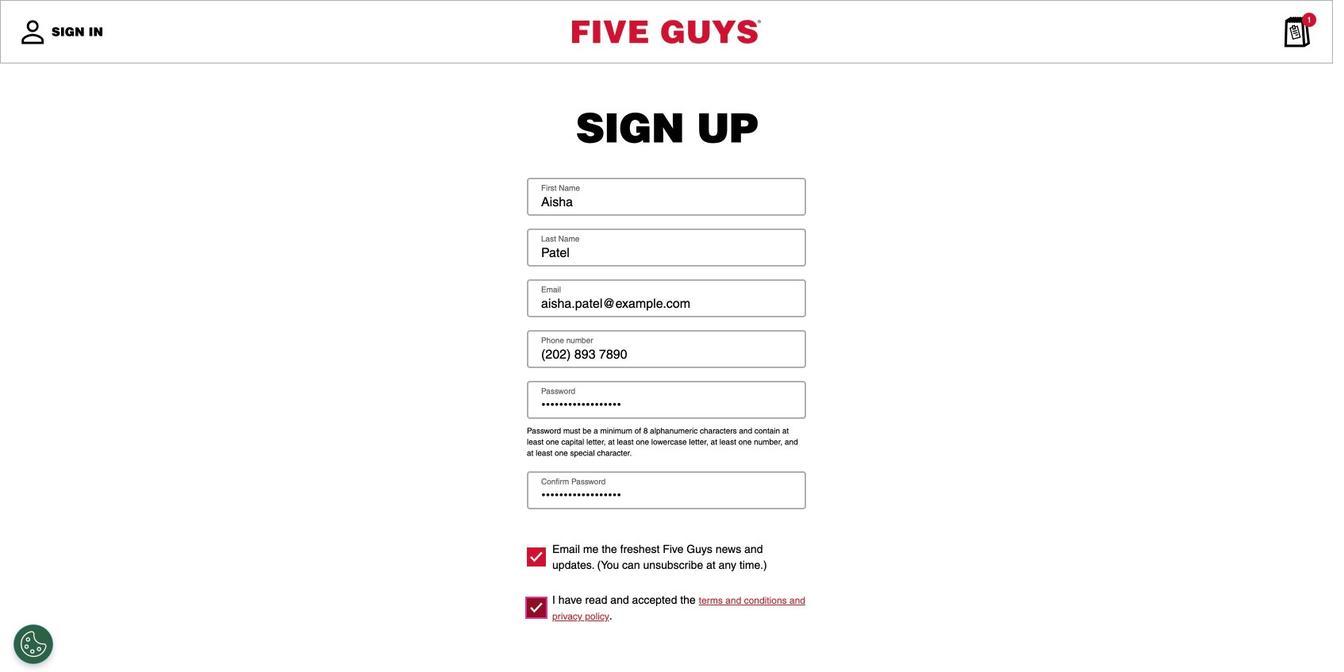Task type: locate. For each thing, give the bounding box(es) containing it.
main element
[[0, 0, 1333, 63]]

bag icon image
[[1282, 16, 1314, 48]]



Task type: describe. For each thing, give the bounding box(es) containing it.
five guys home, opens in new tab image
[[572, 20, 761, 44]]



